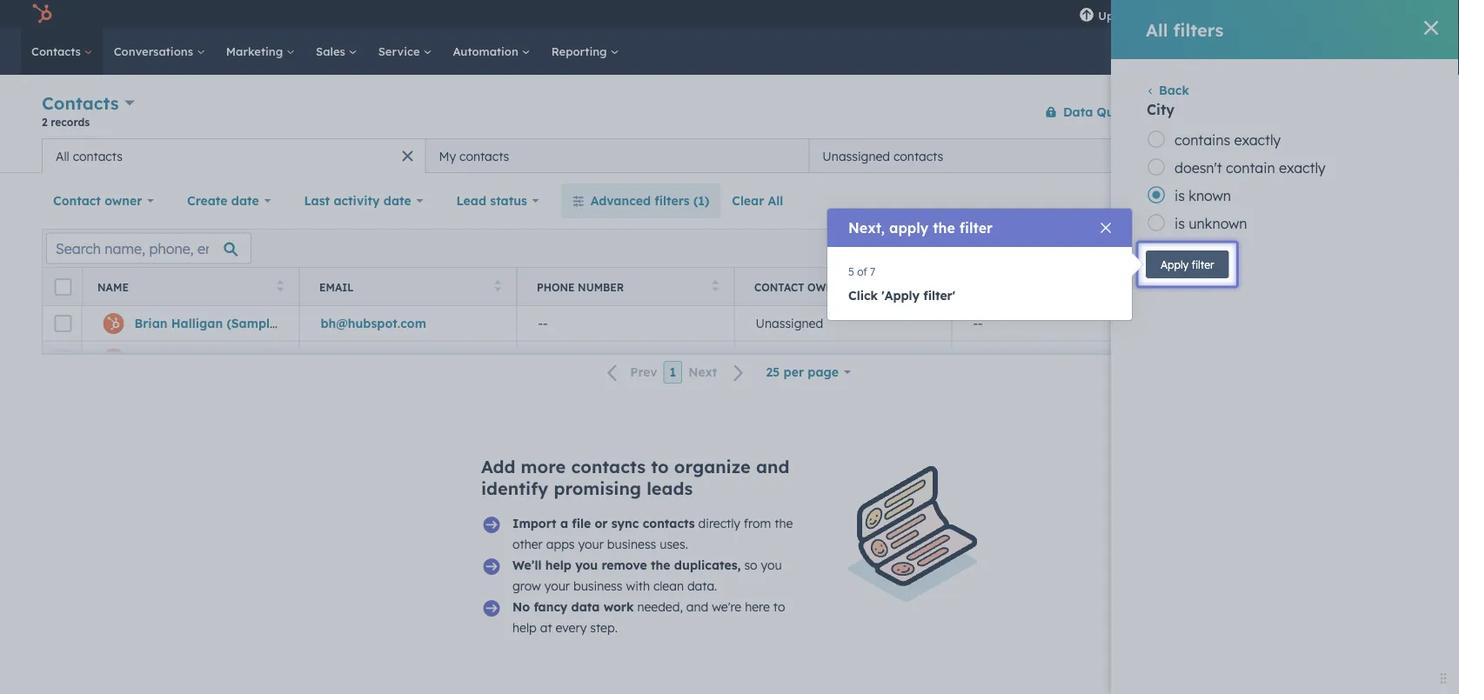 Task type: locate. For each thing, give the bounding box(es) containing it.
contacts right my
[[460, 148, 509, 164]]

to
[[651, 456, 669, 478], [773, 600, 785, 615]]

owner up search name, phone, email addresses, or company search box
[[105, 193, 142, 208]]

contacts down records
[[73, 148, 123, 164]]

contacts inside "my contacts" button
[[460, 148, 509, 164]]

2 press to sort. image from the left
[[712, 280, 719, 292]]

0 horizontal spatial press to sort. image
[[495, 280, 501, 292]]

1 horizontal spatial to
[[773, 600, 785, 615]]

contact) down bh@hubspot.com on the left top of page
[[283, 351, 335, 366]]

contact down "all contacts"
[[53, 193, 101, 208]]

1 horizontal spatial contact owner
[[755, 281, 848, 294]]

contacts up next, apply the filter in the right of the page
[[894, 148, 944, 164]]

press to sort. element left email
[[277, 280, 284, 295]]

1 -- button from the top
[[517, 306, 734, 341]]

0 vertical spatial owner
[[105, 193, 142, 208]]

help down no
[[513, 620, 537, 636]]

marketplaces button
[[1198, 0, 1234, 28]]

(sample up maria johnson (sample contact)
[[227, 316, 277, 331]]

marketplaces image
[[1208, 8, 1224, 23]]

contact owner down "all contacts"
[[53, 193, 142, 208]]

2 press to sort. element from the left
[[495, 280, 501, 295]]

the up clean
[[651, 558, 671, 573]]

doesn't contain exactly
[[1175, 159, 1326, 177]]

0 vertical spatial and
[[756, 456, 790, 478]]

your down file
[[578, 537, 604, 552]]

here
[[745, 600, 770, 615]]

1 horizontal spatial filters
[[1174, 19, 1224, 40]]

0 vertical spatial is
[[1175, 187, 1185, 205]]

menu
[[1067, 0, 1439, 28]]

contact)
[[281, 316, 333, 331], [283, 351, 335, 366]]

from
[[744, 516, 771, 531]]

bh@hubspot.com button
[[299, 306, 517, 341]]

all down 2 records
[[56, 148, 69, 164]]

1 vertical spatial contact
[[755, 281, 805, 294]]

1 date from the left
[[231, 193, 259, 208]]

contacts
[[73, 148, 123, 164], [460, 148, 509, 164], [894, 148, 944, 164], [571, 456, 646, 478], [643, 516, 695, 531]]

2 horizontal spatial the
[[933, 219, 955, 237]]

your
[[578, 537, 604, 552], [544, 579, 570, 594]]

add inside add more contacts to organize and identify promising leads
[[481, 456, 516, 478]]

exactly
[[1235, 131, 1281, 149], [1279, 159, 1326, 177]]

0 horizontal spatial owner
[[105, 193, 142, 208]]

Search name, phone, email addresses, or company search field
[[46, 233, 252, 264]]

4 press to sort. element from the left
[[930, 280, 936, 295]]

a
[[560, 516, 568, 531]]

column header
[[952, 268, 1170, 306], [1387, 268, 1459, 306]]

1
[[670, 365, 676, 380]]

upgrade image
[[1079, 8, 1095, 23]]

is for is unknown
[[1175, 215, 1185, 232]]

0 horizontal spatial help
[[513, 620, 537, 636]]

my contacts
[[439, 148, 509, 164]]

unassigned
[[823, 148, 890, 164], [756, 316, 823, 331], [756, 351, 823, 366]]

0 horizontal spatial column header
[[952, 268, 1170, 306]]

(sample down brian halligan (sample contact) link
[[229, 351, 279, 366]]

no
[[513, 600, 530, 615]]

1 vertical spatial unassigned
[[756, 316, 823, 331]]

help inside needed, and we're here to help at every step.
[[513, 620, 537, 636]]

last activity date
[[304, 193, 411, 208]]

1 vertical spatial filters
[[655, 193, 690, 208]]

uses.
[[660, 537, 688, 552]]

1 vertical spatial (sample
[[229, 351, 279, 366]]

the inside directly from the other apps your business uses.
[[775, 516, 793, 531]]

file
[[572, 516, 591, 531]]

1 horizontal spatial contact
[[755, 281, 805, 294]]

all contacts button
[[42, 138, 425, 173]]

last inside last activity date popup button
[[304, 193, 330, 208]]

contact) down press to sort. icon
[[281, 316, 333, 331]]

page
[[808, 365, 839, 380]]

filter
[[960, 219, 993, 237], [1192, 258, 1214, 271]]

business up we'll help you remove the duplicates,
[[607, 537, 656, 552]]

all contacts
[[56, 148, 123, 164]]

the right from
[[775, 516, 793, 531]]

0 vertical spatial contact owner
[[53, 193, 142, 208]]

press to sort. element right ''apply'
[[930, 280, 936, 295]]

add for add view (3/5)
[[1230, 148, 1254, 163]]

and up from
[[756, 456, 790, 478]]

search button
[[1414, 37, 1444, 66]]

hubspot image
[[31, 3, 52, 24]]

contact owner left the click
[[755, 281, 848, 294]]

known
[[1189, 187, 1231, 205]]

the for from
[[775, 516, 793, 531]]

owner left the click
[[808, 281, 848, 294]]

1 horizontal spatial date
[[384, 193, 411, 208]]

to left organize
[[651, 456, 669, 478]]

help image
[[1245, 8, 1260, 23]]

2 is from the top
[[1175, 215, 1185, 232]]

exactly right contain in the right of the page
[[1279, 159, 1326, 177]]

add inside popup button
[[1230, 148, 1254, 163]]

0 horizontal spatial and
[[686, 600, 709, 615]]

0 vertical spatial exactly
[[1235, 131, 1281, 149]]

2 horizontal spatial press to sort. image
[[930, 280, 936, 292]]

0 vertical spatial contact)
[[281, 316, 333, 331]]

press to sort. element
[[277, 280, 284, 295], [495, 280, 501, 295], [712, 280, 719, 295], [930, 280, 936, 295]]

press to sort. image left phone
[[495, 280, 501, 292]]

exactly up contain in the right of the page
[[1235, 131, 1281, 149]]

0 horizontal spatial date
[[231, 193, 259, 208]]

0 vertical spatial to
[[651, 456, 669, 478]]

3 press to sort. image from the left
[[930, 280, 936, 292]]

0 vertical spatial all
[[1146, 19, 1168, 40]]

2 -- button from the top
[[517, 341, 734, 376]]

0 vertical spatial filter
[[960, 219, 993, 237]]

1 horizontal spatial help
[[545, 558, 572, 573]]

1 horizontal spatial you
[[761, 558, 782, 573]]

0 horizontal spatial filters
[[655, 193, 690, 208]]

1 vertical spatial contact owner
[[755, 281, 848, 294]]

back button
[[1146, 83, 1190, 98]]

0 vertical spatial help
[[545, 558, 572, 573]]

records
[[51, 115, 90, 128]]

1 horizontal spatial and
[[756, 456, 790, 478]]

press to sort. element up next button
[[712, 280, 719, 295]]

-- button for emailmaria@hubspot.com
[[517, 341, 734, 376]]

date right create
[[231, 193, 259, 208]]

2 horizontal spatial all
[[1146, 19, 1168, 40]]

(cdt)
[[1305, 281, 1333, 294]]

all for all filters
[[1146, 19, 1168, 40]]

press to sort. image
[[495, 280, 501, 292], [712, 280, 719, 292], [930, 280, 936, 292]]

1 vertical spatial help
[[513, 620, 537, 636]]

1 vertical spatial last
[[1190, 281, 1216, 294]]

help down apps
[[545, 558, 572, 573]]

lead status
[[456, 193, 527, 208]]

is left known
[[1175, 187, 1185, 205]]

emailmaria@hubspot.com link
[[321, 351, 481, 366]]

1 vertical spatial the
[[775, 516, 793, 531]]

contact left the click
[[755, 281, 805, 294]]

1 vertical spatial all
[[56, 148, 69, 164]]

of
[[857, 265, 867, 278]]

calling icon image
[[1172, 7, 1187, 22]]

0 vertical spatial (sample
[[227, 316, 277, 331]]

all left the calling icon
[[1146, 19, 1168, 40]]

contact
[[53, 193, 101, 208], [755, 281, 805, 294]]

press to sort. image right ''apply'
[[930, 280, 936, 292]]

contacts for all contacts
[[73, 148, 123, 164]]

1 vertical spatial contact)
[[283, 351, 335, 366]]

last for last activity date (cdt)
[[1190, 281, 1216, 294]]

0 vertical spatial contact
[[53, 193, 101, 208]]

date
[[231, 193, 259, 208], [384, 193, 411, 208]]

1 vertical spatial business
[[573, 579, 623, 594]]

unassigned button
[[734, 306, 952, 341], [734, 341, 952, 376]]

owner
[[105, 193, 142, 208], [808, 281, 848, 294]]

1 vertical spatial add
[[481, 456, 516, 478]]

and down data.
[[686, 600, 709, 615]]

1 horizontal spatial your
[[578, 537, 604, 552]]

you right so
[[761, 558, 782, 573]]

promising
[[554, 478, 641, 500]]

0 horizontal spatial you
[[575, 558, 598, 573]]

0 horizontal spatial last
[[304, 193, 330, 208]]

(sample for halligan
[[227, 316, 277, 331]]

0 horizontal spatial your
[[544, 579, 570, 594]]

1 button
[[664, 361, 682, 384]]

all for all contacts
[[56, 148, 69, 164]]

filters inside button
[[655, 193, 690, 208]]

1 vertical spatial is
[[1175, 215, 1185, 232]]

1 column header from the left
[[952, 268, 1170, 306]]

1 is from the top
[[1175, 187, 1185, 205]]

0 horizontal spatial contact
[[53, 193, 101, 208]]

1 horizontal spatial filter
[[1192, 258, 1214, 271]]

1 horizontal spatial press to sort. image
[[712, 280, 719, 292]]

all inside clear all button
[[768, 193, 784, 208]]

date right activity
[[384, 193, 411, 208]]

contacts banner
[[42, 89, 1418, 138]]

-- button
[[517, 306, 734, 341], [517, 341, 734, 376]]

0 vertical spatial the
[[933, 219, 955, 237]]

7
[[870, 265, 876, 278]]

3 press to sort. element from the left
[[712, 280, 719, 295]]

1 horizontal spatial add
[[1230, 148, 1254, 163]]

doesn't
[[1175, 159, 1222, 177]]

filters
[[1174, 19, 1224, 40], [655, 193, 690, 208]]

menu containing johnsmith
[[1067, 0, 1439, 28]]

2 vertical spatial all
[[768, 193, 784, 208]]

0 vertical spatial filters
[[1174, 19, 1224, 40]]

1 vertical spatial to
[[773, 600, 785, 615]]

all inside 'all contacts' button
[[56, 148, 69, 164]]

bh@hubspot.com
[[321, 316, 426, 331]]

add left the more
[[481, 456, 516, 478]]

your up fancy
[[544, 579, 570, 594]]

organize
[[674, 456, 751, 478]]

phone number
[[537, 281, 624, 294]]

all right clear
[[768, 193, 784, 208]]

0 vertical spatial your
[[578, 537, 604, 552]]

last down apply filter
[[1190, 281, 1216, 294]]

(3/5)
[[1290, 148, 1320, 163]]

advanced filters (1)
[[591, 193, 710, 208]]

2 you from the left
[[761, 558, 782, 573]]

5
[[848, 265, 854, 278]]

directly
[[698, 516, 740, 531]]

hubspot link
[[21, 3, 65, 24]]

johnsmith button
[[1329, 0, 1437, 28]]

1 unassigned button from the top
[[734, 306, 952, 341]]

directly from the other apps your business uses.
[[513, 516, 793, 552]]

press to sort. image up next button
[[712, 280, 719, 292]]

is
[[1175, 187, 1185, 205], [1175, 215, 1185, 232]]

0 horizontal spatial add
[[481, 456, 516, 478]]

contacts inside 'all contacts' button
[[73, 148, 123, 164]]

1 vertical spatial and
[[686, 600, 709, 615]]

create date
[[187, 193, 259, 208]]

(1)
[[694, 193, 710, 208]]

0 vertical spatial unassigned
[[823, 148, 890, 164]]

contact inside contact owner popup button
[[53, 193, 101, 208]]

add
[[1230, 148, 1254, 163], [481, 456, 516, 478]]

contacts up import a file or sync contacts
[[571, 456, 646, 478]]

apps
[[546, 537, 575, 552]]

1 you from the left
[[575, 558, 598, 573]]

0 horizontal spatial all
[[56, 148, 69, 164]]

1 vertical spatial owner
[[808, 281, 848, 294]]

john smith image
[[1340, 6, 1355, 22]]

0 horizontal spatial the
[[651, 558, 671, 573]]

last left activity
[[304, 193, 330, 208]]

upgrade
[[1098, 8, 1147, 23]]

contacts inside unassigned contacts button
[[894, 148, 944, 164]]

1 horizontal spatial all
[[768, 193, 784, 208]]

0 horizontal spatial to
[[651, 456, 669, 478]]

help
[[545, 558, 572, 573], [513, 620, 537, 636]]

business up data
[[573, 579, 623, 594]]

last activity date button
[[293, 184, 435, 218]]

business
[[607, 537, 656, 552], [573, 579, 623, 594]]

is down is known
[[1175, 215, 1185, 232]]

the right apply
[[933, 219, 955, 237]]

1 horizontal spatial column header
[[1387, 268, 1459, 306]]

press to sort. image
[[277, 280, 284, 292]]

last activity date (cdt)
[[1190, 281, 1333, 294]]

1 vertical spatial your
[[544, 579, 570, 594]]

you left remove
[[575, 558, 598, 573]]

0 horizontal spatial contact owner
[[53, 193, 142, 208]]

notifications button
[[1296, 0, 1326, 28]]

remove
[[602, 558, 647, 573]]

1 press to sort. element from the left
[[277, 280, 284, 295]]

advanced
[[591, 193, 651, 208]]

2 unassigned button from the top
[[734, 341, 952, 376]]

1 horizontal spatial the
[[775, 516, 793, 531]]

the for apply
[[933, 219, 955, 237]]

clean
[[654, 579, 684, 594]]

filters for advanced
[[655, 193, 690, 208]]

1 vertical spatial filter
[[1192, 258, 1214, 271]]

25 per page button
[[755, 355, 862, 390]]

1 horizontal spatial last
[[1190, 281, 1216, 294]]

0 vertical spatial add
[[1230, 148, 1254, 163]]

press to sort. element left phone
[[495, 280, 501, 295]]

0 vertical spatial business
[[607, 537, 656, 552]]

1 press to sort. image from the left
[[495, 280, 501, 292]]

grow
[[513, 579, 541, 594]]

menu item
[[1159, 0, 1163, 28]]

2 vertical spatial unassigned
[[756, 351, 823, 366]]

add left view
[[1230, 148, 1254, 163]]

0 vertical spatial last
[[304, 193, 330, 208]]

to right here
[[773, 600, 785, 615]]



Task type: describe. For each thing, give the bounding box(es) containing it.
needed, and we're here to help at every step.
[[513, 600, 785, 636]]

filter'
[[924, 288, 956, 303]]

actions button
[[1153, 98, 1229, 126]]

contact owner button
[[42, 184, 165, 218]]

press to sort. element for contact owner
[[930, 280, 936, 295]]

contacts button
[[42, 91, 135, 116]]

apply filter button
[[1146, 251, 1229, 278]]

number
[[578, 281, 624, 294]]

maria
[[134, 351, 170, 366]]

clear
[[732, 193, 764, 208]]

(sample for johnson
[[229, 351, 279, 366]]

to inside needed, and we're here to help at every step.
[[773, 600, 785, 615]]

press to sort. image for phone
[[712, 280, 719, 292]]

calling icon button
[[1165, 2, 1194, 25]]

unassigned button for emailmaria@hubspot.com
[[734, 341, 952, 376]]

1 horizontal spatial owner
[[808, 281, 848, 294]]

we're
[[712, 600, 742, 615]]

add more contacts to organize and identify promising leads
[[481, 456, 790, 500]]

sync
[[612, 516, 639, 531]]

per
[[784, 365, 804, 380]]

Search HubSpot search field
[[1215, 37, 1428, 66]]

create
[[187, 193, 228, 208]]

brian halligan (sample contact) link
[[134, 316, 333, 331]]

clear all
[[732, 193, 784, 208]]

'apply
[[882, 288, 920, 303]]

with
[[626, 579, 650, 594]]

unassigned for bh@hubspot.com
[[756, 316, 823, 331]]

unassigned for emailmaria@hubspot.com
[[756, 351, 823, 366]]

we'll help you remove the duplicates,
[[513, 558, 741, 573]]

contains
[[1175, 131, 1231, 149]]

create date button
[[176, 184, 282, 218]]

date
[[1274, 281, 1301, 294]]

prev
[[630, 365, 658, 380]]

2 date from the left
[[384, 193, 411, 208]]

25
[[766, 365, 780, 380]]

add for add more contacts to organize and identify promising leads
[[481, 456, 516, 478]]

leads
[[647, 478, 693, 500]]

import
[[513, 516, 557, 531]]

maria johnson (sample contact) link
[[134, 351, 335, 366]]

settings link
[[1271, 5, 1293, 23]]

identify
[[481, 478, 548, 500]]

bh@hubspot.com link
[[321, 316, 426, 331]]

business inside 'so you grow your business with clean data.'
[[573, 579, 623, 594]]

no fancy data work
[[513, 600, 634, 615]]

owner inside popup button
[[105, 193, 142, 208]]

contacts up 'uses.'
[[643, 516, 695, 531]]

actions
[[1168, 105, 1204, 118]]

last for last activity date
[[304, 193, 330, 208]]

apply filter
[[1161, 258, 1214, 271]]

activity
[[1219, 281, 1271, 294]]

filter inside button
[[1192, 258, 1214, 271]]

is known
[[1175, 187, 1231, 205]]

import a file or sync contacts
[[513, 516, 695, 531]]

apply
[[1161, 258, 1189, 271]]

back
[[1159, 83, 1190, 98]]

your inside 'so you grow your business with clean data.'
[[544, 579, 570, 594]]

is unknown
[[1175, 215, 1248, 232]]

contacts
[[42, 92, 119, 114]]

we'll
[[513, 558, 542, 573]]

help button
[[1238, 0, 1267, 28]]

data.
[[687, 579, 717, 594]]

brian
[[134, 316, 167, 331]]

your inside directly from the other apps your business uses.
[[578, 537, 604, 552]]

clear all button
[[721, 184, 795, 218]]

contacts for unassigned contacts
[[894, 148, 944, 164]]

city
[[1147, 101, 1175, 118]]

name
[[97, 281, 129, 294]]

duplicates,
[[674, 558, 741, 573]]

close image
[[1101, 223, 1111, 233]]

my
[[439, 148, 456, 164]]

contacts for my contacts
[[460, 148, 509, 164]]

press to sort. element for phone number
[[712, 280, 719, 295]]

contain
[[1226, 159, 1275, 177]]

contact owner inside popup button
[[53, 193, 142, 208]]

you inside 'so you grow your business with clean data.'
[[761, 558, 782, 573]]

so
[[744, 558, 758, 573]]

close image
[[1425, 21, 1439, 35]]

filters for all
[[1174, 19, 1224, 40]]

contacts inside add more contacts to organize and identify promising leads
[[571, 456, 646, 478]]

unassigned button for bh@hubspot.com
[[734, 306, 952, 341]]

25 per page
[[766, 365, 839, 380]]

contains exactly
[[1175, 131, 1281, 149]]

add view (3/5)
[[1230, 148, 1320, 163]]

quality
[[1097, 104, 1142, 119]]

next, apply the filter
[[848, 219, 993, 237]]

activity
[[334, 193, 380, 208]]

2 vertical spatial the
[[651, 558, 671, 573]]

emailmaria@hubspot.com
[[321, 351, 481, 366]]

lead
[[456, 193, 486, 208]]

pagination navigation
[[597, 361, 755, 384]]

my contacts button
[[425, 138, 809, 173]]

settings image
[[1274, 7, 1290, 23]]

maria johnson (sample contact)
[[134, 351, 335, 366]]

more
[[521, 456, 566, 478]]

so you grow your business with clean data.
[[513, 558, 782, 594]]

search image
[[1423, 45, 1435, 57]]

data quality
[[1063, 104, 1142, 119]]

is for is known
[[1175, 187, 1185, 205]]

1 vertical spatial exactly
[[1279, 159, 1326, 177]]

unknown
[[1189, 215, 1248, 232]]

0 horizontal spatial filter
[[960, 219, 993, 237]]

view
[[1258, 148, 1286, 163]]

press to sort. image for contact
[[930, 280, 936, 292]]

to inside add more contacts to organize and identify promising leads
[[651, 456, 669, 478]]

-- button for bh@hubspot.com
[[517, 306, 734, 341]]

2 records
[[42, 115, 90, 128]]

and inside add more contacts to organize and identify promising leads
[[756, 456, 790, 478]]

other
[[513, 537, 543, 552]]

2
[[42, 115, 47, 128]]

data
[[1063, 104, 1093, 119]]

work
[[604, 600, 634, 615]]

click
[[848, 288, 878, 303]]

notifications image
[[1303, 8, 1319, 23]]

contact) for emailmaria@hubspot.com
[[283, 351, 335, 366]]

2 column header from the left
[[1387, 268, 1459, 306]]

johnson
[[174, 351, 225, 366]]

status
[[490, 193, 527, 208]]

press to sort. element for email
[[495, 280, 501, 295]]

or
[[595, 516, 608, 531]]

halligan
[[171, 316, 223, 331]]

next,
[[848, 219, 885, 237]]

add view (3/5) button
[[1200, 138, 1342, 173]]

brian halligan (sample contact)
[[134, 316, 333, 331]]

contact) for bh@hubspot.com
[[281, 316, 333, 331]]

every
[[556, 620, 587, 636]]

apply
[[889, 219, 929, 237]]

email
[[319, 281, 354, 294]]

emailmaria@hubspot.com button
[[299, 341, 517, 376]]

business inside directly from the other apps your business uses.
[[607, 537, 656, 552]]

and inside needed, and we're here to help at every step.
[[686, 600, 709, 615]]

fancy
[[534, 600, 568, 615]]

lead status button
[[445, 184, 551, 218]]



Task type: vqa. For each thing, say whether or not it's contained in the screenshot.
first "You" from right
yes



